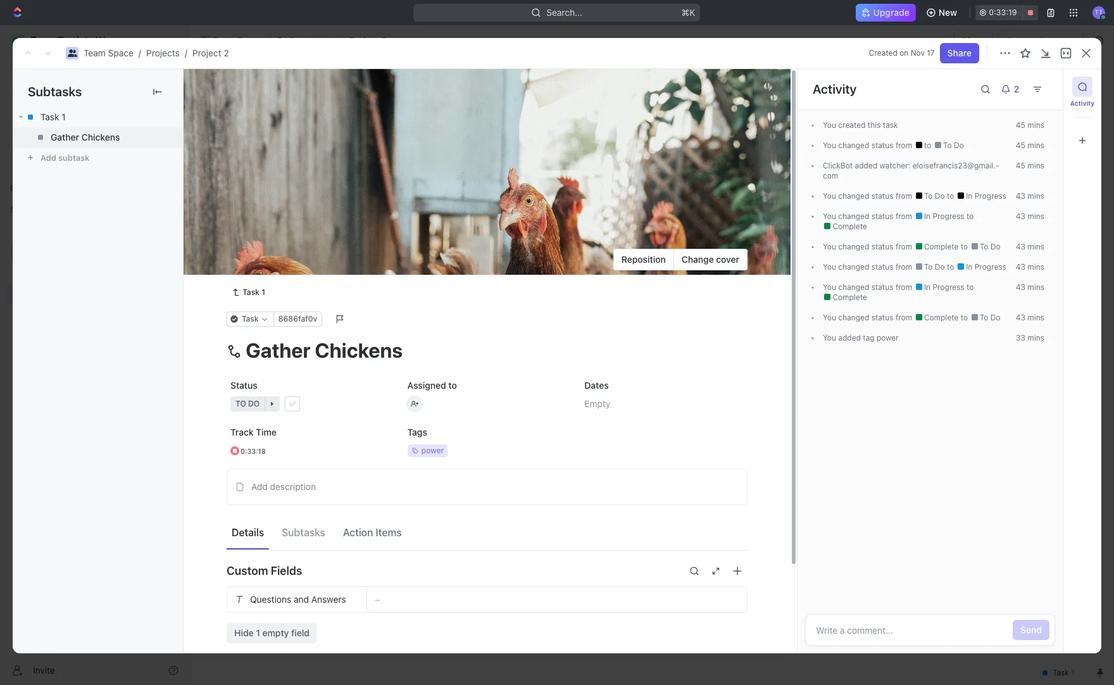 Task type: locate. For each thing, give the bounding box(es) containing it.
1 vertical spatial user group image
[[13, 248, 22, 256]]

action items button
[[338, 521, 407, 544]]

0:33:19 inside button
[[990, 8, 1018, 17]]

1 horizontal spatial power
[[877, 333, 899, 343]]

2 43 mins from the top
[[1016, 212, 1045, 221]]

new button
[[922, 3, 965, 23]]

Search tasks... text field
[[957, 144, 1084, 163]]

task sidebar content section
[[795, 69, 1064, 654]]

8 mins from the top
[[1028, 283, 1045, 292]]

1 vertical spatial 1 button
[[285, 241, 302, 254]]

subtasks up fields
[[282, 527, 325, 538]]

space
[[237, 35, 263, 46], [108, 48, 134, 58]]

2 vertical spatial task 1
[[243, 287, 265, 297]]

space for team space / projects / project 2
[[108, 48, 134, 58]]

3 43 from the top
[[1016, 242, 1026, 251]]

1 horizontal spatial user group image
[[201, 37, 209, 44]]

you
[[823, 120, 837, 130], [823, 141, 837, 150], [823, 191, 837, 201], [823, 212, 837, 221], [823, 242, 837, 251], [823, 262, 837, 272], [823, 283, 837, 292], [823, 313, 837, 322], [823, 333, 837, 343]]

2 vertical spatial 45 mins
[[1017, 161, 1045, 170]]

0:33:19 inside dropdown button
[[241, 447, 266, 455]]

share down new button
[[962, 35, 987, 46]]

2 45 from the top
[[1017, 141, 1026, 150]]

1 changed status from from the top
[[837, 141, 915, 150]]

add task button down "calendar" 'link'
[[325, 176, 379, 191]]

0 horizontal spatial projects
[[146, 48, 180, 58]]

2 vertical spatial add task
[[255, 264, 293, 275]]

and
[[294, 594, 309, 605]]

task 1 up 'task 2' at top
[[255, 220, 281, 231]]

custom fields
[[227, 564, 302, 578]]

subtasks inside button
[[282, 527, 325, 538]]

in
[[235, 179, 243, 188], [967, 191, 973, 201], [925, 212, 931, 221], [967, 262, 973, 272], [925, 283, 931, 292]]

task 1 link up the chickens
[[13, 107, 183, 127]]

power
[[877, 333, 899, 343], [422, 446, 444, 455]]

7 mins from the top
[[1028, 262, 1045, 272]]

add
[[1023, 81, 1040, 92], [41, 153, 56, 163], [340, 179, 355, 188], [255, 264, 272, 275], [251, 481, 268, 492]]

customize button
[[991, 114, 1055, 131]]

answers
[[312, 594, 346, 605]]

add description
[[251, 481, 316, 492]]

share button right 17
[[940, 43, 980, 63]]

custom fields element
[[227, 586, 748, 643]]

track
[[231, 427, 254, 437]]

6 from from the top
[[896, 283, 913, 292]]

action items
[[343, 527, 402, 538]]

share button
[[955, 30, 994, 51], [940, 43, 980, 63]]

0 horizontal spatial hide
[[234, 627, 254, 638]]

gather chickens
[[51, 132, 120, 143]]

4 changed status from from the top
[[837, 242, 915, 251]]

1 horizontal spatial activity
[[1071, 99, 1095, 107]]

subtasks down home
[[28, 84, 82, 99]]

tags power
[[408, 427, 444, 455]]

2 mins from the top
[[1028, 141, 1045, 150]]

1 vertical spatial 0:33:19
[[241, 447, 266, 455]]

0 vertical spatial projects
[[289, 35, 323, 46]]

to do inside to do dropdown button
[[236, 399, 260, 408]]

3 45 from the top
[[1017, 161, 1026, 170]]

1 vertical spatial activity
[[1071, 99, 1095, 107]]

1 status from the top
[[872, 141, 894, 150]]

1 45 mins from the top
[[1017, 120, 1045, 130]]

hide inside custom fields element
[[234, 627, 254, 638]]

mins
[[1028, 120, 1045, 130], [1028, 141, 1045, 150], [1028, 161, 1045, 170], [1028, 191, 1045, 201], [1028, 212, 1045, 221], [1028, 242, 1045, 251], [1028, 262, 1045, 272], [1028, 283, 1045, 292], [1028, 313, 1045, 322], [1028, 333, 1045, 343]]

user group image
[[201, 37, 209, 44], [13, 248, 22, 256]]

0 horizontal spatial user group image
[[13, 248, 22, 256]]

field
[[291, 627, 310, 638]]

3 from from the top
[[896, 212, 913, 221]]

1 vertical spatial space
[[108, 48, 134, 58]]

space inside team space link
[[237, 35, 263, 46]]

6 mins from the top
[[1028, 242, 1045, 251]]

0 horizontal spatial power
[[422, 446, 444, 455]]

0 horizontal spatial team space link
[[84, 48, 134, 58]]

details button
[[227, 521, 269, 544]]

2 button
[[996, 79, 1028, 99]]

cover
[[717, 254, 740, 265]]

gather chickens link
[[13, 127, 183, 148]]

1 vertical spatial share
[[948, 48, 972, 58]]

1 from from the top
[[896, 141, 913, 150]]

1 horizontal spatial team
[[213, 35, 235, 46]]

1 vertical spatial projects
[[146, 48, 180, 58]]

0 vertical spatial task 1 link
[[13, 107, 183, 127]]

watcher:
[[880, 161, 911, 170]]

3 45 mins from the top
[[1017, 161, 1045, 170]]

add down "calendar" 'link'
[[340, 179, 355, 188]]

projects
[[289, 35, 323, 46], [146, 48, 180, 58]]

1 horizontal spatial hide
[[657, 148, 674, 158]]

added right clickbot
[[855, 161, 878, 170]]

0 vertical spatial activity
[[813, 82, 857, 96]]

1 horizontal spatial subtasks
[[282, 527, 325, 538]]

2 horizontal spatial add task
[[1023, 81, 1062, 92]]

1 vertical spatial team
[[84, 48, 106, 58]]

change
[[682, 254, 714, 265]]

complete
[[831, 222, 868, 231], [923, 242, 961, 251], [831, 293, 868, 302], [923, 313, 961, 322]]

0 vertical spatial power
[[877, 333, 899, 343]]

1 vertical spatial hide
[[234, 627, 254, 638]]

add task down 'task 2' at top
[[255, 264, 293, 275]]

0 vertical spatial subtasks
[[28, 84, 82, 99]]

invite
[[33, 665, 55, 676]]

task sidebar navigation tab list
[[1069, 77, 1097, 151]]

33 mins
[[1017, 333, 1045, 343]]

add task down calendar
[[340, 179, 374, 188]]

add task up customize
[[1023, 81, 1062, 92]]

questions and answers
[[250, 594, 346, 605]]

add task
[[1023, 81, 1062, 92], [340, 179, 374, 188], [255, 264, 293, 275]]

power right tag
[[877, 333, 899, 343]]

5 you from the top
[[823, 242, 837, 251]]

task 1 up task dropdown button at the top of the page
[[243, 287, 265, 297]]

add task button up customize
[[1016, 77, 1069, 97]]

0 horizontal spatial task 1 link
[[13, 107, 183, 127]]

nov
[[911, 48, 925, 58]]

4 43 from the top
[[1016, 262, 1026, 272]]

send
[[1021, 625, 1043, 635]]

user group image left team space
[[201, 37, 209, 44]]

1 vertical spatial task 1 link
[[227, 285, 270, 300]]

subtasks button
[[277, 521, 331, 544]]

add task button down 'task 2' at top
[[250, 262, 298, 277]]

1 vertical spatial add task button
[[325, 176, 379, 191]]

power down tags
[[422, 446, 444, 455]]

2 vertical spatial 45
[[1017, 161, 1026, 170]]

0 vertical spatial project 2
[[349, 35, 387, 46]]

1 horizontal spatial projects
[[289, 35, 323, 46]]

activity inside task sidebar navigation tab list
[[1071, 99, 1095, 107]]

project 2
[[349, 35, 387, 46], [220, 75, 295, 96]]

board link
[[234, 114, 261, 131]]

user group image inside tree
[[13, 248, 22, 256]]

2 status from the top
[[872, 191, 894, 201]]

share right 17
[[948, 48, 972, 58]]

customize
[[1007, 117, 1051, 128]]

10 mins from the top
[[1028, 333, 1045, 343]]

0 horizontal spatial add task button
[[250, 262, 298, 277]]

hide for hide
[[657, 148, 674, 158]]

6 43 from the top
[[1016, 313, 1026, 322]]

power button
[[404, 439, 571, 462]]

0 vertical spatial 1 button
[[284, 219, 301, 232]]

add subtask button
[[13, 148, 183, 168]]

5 43 from the top
[[1016, 283, 1026, 292]]

0 vertical spatial 45
[[1017, 120, 1026, 130]]

6 changed status from from the top
[[837, 283, 915, 292]]

chickens
[[82, 132, 120, 143]]

0 horizontal spatial activity
[[813, 82, 857, 96]]

tree
[[5, 220, 184, 391]]

1 horizontal spatial 0:33:19
[[990, 8, 1018, 17]]

0:33:19
[[990, 8, 1018, 17], [241, 447, 266, 455]]

status
[[872, 141, 894, 150], [872, 191, 894, 201], [872, 212, 894, 221], [872, 242, 894, 251], [872, 262, 894, 272], [872, 283, 894, 292], [872, 313, 894, 322]]

changed
[[839, 141, 870, 150], [839, 191, 870, 201], [839, 212, 870, 221], [839, 242, 870, 251], [839, 262, 870, 272], [839, 283, 870, 292], [839, 313, 870, 322]]

added left tag
[[839, 333, 861, 343]]

projects link
[[274, 33, 326, 48], [146, 48, 180, 58]]

45 mins for added watcher:
[[1017, 161, 1045, 170]]

9 mins from the top
[[1028, 313, 1045, 322]]

Edit task name text field
[[227, 338, 748, 362]]

2 45 mins from the top
[[1017, 141, 1045, 150]]

1 horizontal spatial add task button
[[325, 176, 379, 191]]

task
[[1042, 81, 1062, 92], [41, 111, 59, 122], [357, 179, 374, 188], [255, 220, 275, 231], [255, 242, 275, 253], [274, 264, 293, 275], [243, 287, 260, 297], [242, 314, 259, 323]]

task 1 up dashboards
[[41, 111, 66, 122]]

45
[[1017, 120, 1026, 130], [1017, 141, 1026, 150], [1017, 161, 1026, 170]]

sidebar navigation
[[0, 25, 189, 685]]

add down dashboards
[[41, 153, 56, 163]]

1 vertical spatial 45 mins
[[1017, 141, 1045, 150]]

2 from from the top
[[896, 191, 913, 201]]

hide inside button
[[657, 148, 674, 158]]

1 vertical spatial subtasks
[[282, 527, 325, 538]]

0 vertical spatial task 1
[[41, 111, 66, 122]]

2 inside dropdown button
[[1015, 84, 1020, 94]]

1 vertical spatial 45
[[1017, 141, 1026, 150]]

task
[[884, 120, 899, 130]]

power inside the task sidebar content section
[[877, 333, 899, 343]]

do
[[955, 141, 965, 150], [935, 191, 945, 201], [991, 242, 1001, 251], [935, 262, 945, 272], [248, 300, 259, 309], [991, 313, 1001, 322], [248, 399, 260, 408]]

0:33:19 down track time
[[241, 447, 266, 455]]

0 horizontal spatial space
[[108, 48, 134, 58]]

favorites button
[[5, 181, 49, 196]]

0:33:19 button
[[976, 5, 1039, 20]]

1 horizontal spatial add task
[[340, 179, 374, 188]]

0 vertical spatial hide
[[657, 148, 674, 158]]

0 horizontal spatial team
[[84, 48, 106, 58]]

subtasks
[[28, 84, 82, 99], [282, 527, 325, 538]]

task inside dropdown button
[[242, 314, 259, 323]]

1 changed from the top
[[839, 141, 870, 150]]

4 status from the top
[[872, 242, 894, 251]]

7 status from the top
[[872, 313, 894, 322]]

2 vertical spatial project
[[220, 75, 277, 96]]

0 horizontal spatial project 2 link
[[193, 48, 229, 58]]

hide button
[[652, 146, 679, 161]]

3 changed from the top
[[839, 212, 870, 221]]

1 43 from the top
[[1016, 191, 1026, 201]]

added
[[855, 161, 878, 170], [839, 333, 861, 343]]

tree inside sidebar navigation
[[5, 220, 184, 391]]

0 horizontal spatial 0:33:19
[[241, 447, 266, 455]]

change cover button
[[674, 249, 747, 270]]

user group image down spaces
[[13, 248, 22, 256]]

7 from from the top
[[896, 313, 913, 322]]

dashboards link
[[5, 126, 184, 146]]

45 mins for changed status from
[[1017, 141, 1045, 150]]

tt button
[[1089, 3, 1110, 23]]

1 vertical spatial project 2
[[220, 75, 295, 96]]

send button
[[1014, 620, 1050, 640]]

45 for changed status from
[[1017, 141, 1026, 150]]

6 status from the top
[[872, 283, 894, 292]]

1 horizontal spatial space
[[237, 35, 263, 46]]

automations button
[[1000, 31, 1065, 50]]

do inside to do dropdown button
[[248, 399, 260, 408]]

3 mins from the top
[[1028, 161, 1045, 170]]

0 vertical spatial space
[[237, 35, 263, 46]]

questions
[[250, 594, 291, 605]]

team space link
[[197, 33, 266, 48], [84, 48, 134, 58]]

in progress
[[235, 179, 286, 188], [965, 191, 1007, 201], [923, 212, 967, 221], [965, 262, 1007, 272], [923, 283, 967, 292]]

activity
[[813, 82, 857, 96], [1071, 99, 1095, 107]]

43
[[1016, 191, 1026, 201], [1016, 212, 1026, 221], [1016, 242, 1026, 251], [1016, 262, 1026, 272], [1016, 283, 1026, 292], [1016, 313, 1026, 322]]

0 vertical spatial team
[[213, 35, 235, 46]]

task 1 link up task dropdown button at the top of the page
[[227, 285, 270, 300]]

0:33:19 up automations
[[990, 8, 1018, 17]]

1 vertical spatial power
[[422, 446, 444, 455]]

2 horizontal spatial add task button
[[1016, 77, 1069, 97]]

0 vertical spatial 0:33:19
[[990, 8, 1018, 17]]

0 vertical spatial 45 mins
[[1017, 120, 1045, 130]]



Task type: describe. For each thing, give the bounding box(es) containing it.
add left description
[[251, 481, 268, 492]]

0 vertical spatial project
[[349, 35, 379, 46]]

3 changed status from from the top
[[837, 212, 915, 221]]

5 from from the top
[[896, 262, 913, 272]]

created on nov 17
[[870, 48, 935, 58]]

space for team space
[[237, 35, 263, 46]]

dates
[[585, 380, 609, 391]]

search...
[[547, 7, 583, 18]]

4 43 mins from the top
[[1016, 262, 1045, 272]]

3 43 mins from the top
[[1016, 242, 1045, 251]]

custom fields button
[[227, 556, 748, 586]]

0 vertical spatial user group image
[[201, 37, 209, 44]]

activity inside the task sidebar content section
[[813, 82, 857, 96]]

0 horizontal spatial subtasks
[[28, 84, 82, 99]]

7 changed status from from the top
[[837, 313, 915, 322]]

docs
[[30, 109, 51, 120]]

1 button for 1
[[284, 219, 301, 232]]

tag
[[864, 333, 875, 343]]

5 changed from the top
[[839, 262, 870, 272]]

inbox
[[30, 87, 53, 98]]

0:33:19 for 0:33:19 dropdown button
[[241, 447, 266, 455]]

hide 1 empty field
[[234, 627, 310, 638]]

0 horizontal spatial project 2
[[220, 75, 295, 96]]

3 you from the top
[[823, 191, 837, 201]]

add down 'task 2' at top
[[255, 264, 272, 275]]

items
[[376, 527, 402, 538]]

6 you from the top
[[823, 262, 837, 272]]

1 vertical spatial task 1
[[255, 220, 281, 231]]

time
[[256, 427, 277, 437]]

7 changed from the top
[[839, 313, 870, 322]]

2 43 from the top
[[1016, 212, 1026, 221]]

upgrade link
[[856, 4, 916, 22]]

eloisefrancis23@gmail. com
[[823, 161, 1000, 181]]

assignees
[[528, 148, 565, 158]]

gantt link
[[428, 114, 453, 131]]

5 changed status from from the top
[[837, 262, 915, 272]]

1 inside custom fields element
[[256, 627, 260, 638]]

8 you from the top
[[823, 313, 837, 322]]

list link
[[282, 114, 300, 131]]

power inside tags power
[[422, 446, 444, 455]]

assignees button
[[512, 146, 571, 161]]

– button
[[367, 587, 747, 612]]

1 horizontal spatial task 1 link
[[227, 285, 270, 300]]

1 vertical spatial added
[[839, 333, 861, 343]]

projects inside projects link
[[289, 35, 323, 46]]

you created this task
[[823, 120, 899, 130]]

2 you from the top
[[823, 141, 837, 150]]

1 horizontal spatial project 2 link
[[334, 33, 390, 48]]

1 vertical spatial project
[[193, 48, 221, 58]]

0 vertical spatial add task button
[[1016, 77, 1069, 97]]

this
[[868, 120, 881, 130]]

list
[[285, 117, 300, 128]]

track time
[[231, 427, 277, 437]]

description
[[270, 481, 316, 492]]

2 changed status from from the top
[[837, 191, 915, 201]]

team for team space
[[213, 35, 235, 46]]

–
[[375, 594, 380, 604]]

1 mins from the top
[[1028, 120, 1045, 130]]

reposition button
[[614, 249, 674, 270]]

17
[[928, 48, 935, 58]]

hide for hide 1 empty field
[[234, 627, 254, 638]]

favorites
[[10, 184, 44, 193]]

add up customize
[[1023, 81, 1040, 92]]

0:33:19 for 0:33:19 button
[[990, 8, 1018, 17]]

action
[[343, 527, 373, 538]]

tt
[[1096, 8, 1104, 16]]

9 you from the top
[[823, 333, 837, 343]]

com
[[823, 161, 1000, 181]]

0 vertical spatial share
[[962, 35, 987, 46]]

4 changed from the top
[[839, 242, 870, 251]]

tags
[[408, 427, 427, 437]]

6 43 mins from the top
[[1016, 313, 1045, 322]]

4 you from the top
[[823, 212, 837, 221]]

added watcher:
[[853, 161, 913, 170]]

1 43 mins from the top
[[1016, 191, 1045, 201]]

upgrade
[[874, 7, 910, 18]]

4 from from the top
[[896, 242, 913, 251]]

team space
[[213, 35, 263, 46]]

reposition
[[622, 254, 666, 265]]

5 status from the top
[[872, 262, 894, 272]]

to inside dropdown button
[[236, 399, 246, 408]]

clickbot
[[823, 161, 853, 170]]

1 45 from the top
[[1017, 120, 1026, 130]]

created
[[870, 48, 898, 58]]

4 mins from the top
[[1028, 191, 1045, 201]]

team space / projects / project 2
[[84, 48, 229, 58]]

45 for added watcher:
[[1017, 161, 1026, 170]]

dashboards
[[30, 130, 80, 141]]

change cover
[[682, 254, 740, 265]]

inbox link
[[5, 83, 184, 103]]

custom
[[227, 564, 268, 578]]

0 horizontal spatial projects link
[[146, 48, 180, 58]]

share button down new
[[955, 30, 994, 51]]

team for team space / projects / project 2
[[84, 48, 106, 58]]

0 horizontal spatial add task
[[255, 264, 293, 275]]

status
[[231, 380, 258, 391]]

to do button
[[227, 392, 394, 415]]

assigned to
[[408, 380, 457, 391]]

5 mins from the top
[[1028, 212, 1045, 221]]

task button
[[227, 311, 274, 327]]

home link
[[5, 61, 184, 82]]

8686faf0v
[[278, 314, 317, 323]]

assigned
[[408, 380, 446, 391]]

created
[[839, 120, 866, 130]]

3 status from the top
[[872, 212, 894, 221]]

change cover button
[[674, 249, 747, 270]]

7 you from the top
[[823, 283, 837, 292]]

33
[[1017, 333, 1026, 343]]

new
[[939, 7, 958, 18]]

table
[[384, 117, 407, 128]]

home
[[30, 66, 55, 77]]

empty
[[263, 627, 289, 638]]

table link
[[382, 114, 407, 131]]

2 vertical spatial add task button
[[250, 262, 298, 277]]

spaces
[[10, 205, 37, 215]]

0 vertical spatial add task
[[1023, 81, 1062, 92]]

1 you from the top
[[823, 120, 837, 130]]

1 horizontal spatial project 2
[[349, 35, 387, 46]]

1 horizontal spatial projects link
[[274, 33, 326, 48]]

8686faf0v button
[[273, 311, 322, 327]]

1 button for 2
[[285, 241, 302, 254]]

on
[[900, 48, 909, 58]]

calendar link
[[321, 114, 361, 131]]

gantt
[[430, 117, 453, 128]]

5 43 mins from the top
[[1016, 283, 1045, 292]]

user group image
[[67, 49, 77, 57]]

empty
[[585, 398, 611, 409]]

0:33:19 button
[[227, 439, 394, 462]]

you added tag power
[[823, 333, 899, 343]]

add subtask
[[41, 153, 90, 163]]

docs link
[[5, 105, 184, 125]]

1 horizontal spatial team space link
[[197, 33, 266, 48]]

empty button
[[581, 392, 748, 415]]

fields
[[271, 564, 302, 578]]

board
[[236, 117, 261, 128]]

6 changed from the top
[[839, 283, 870, 292]]

1 vertical spatial add task
[[340, 179, 374, 188]]

automations
[[1006, 35, 1059, 46]]

calendar
[[323, 117, 361, 128]]

0 vertical spatial added
[[855, 161, 878, 170]]

2 changed from the top
[[839, 191, 870, 201]]



Task type: vqa. For each thing, say whether or not it's contained in the screenshot.


